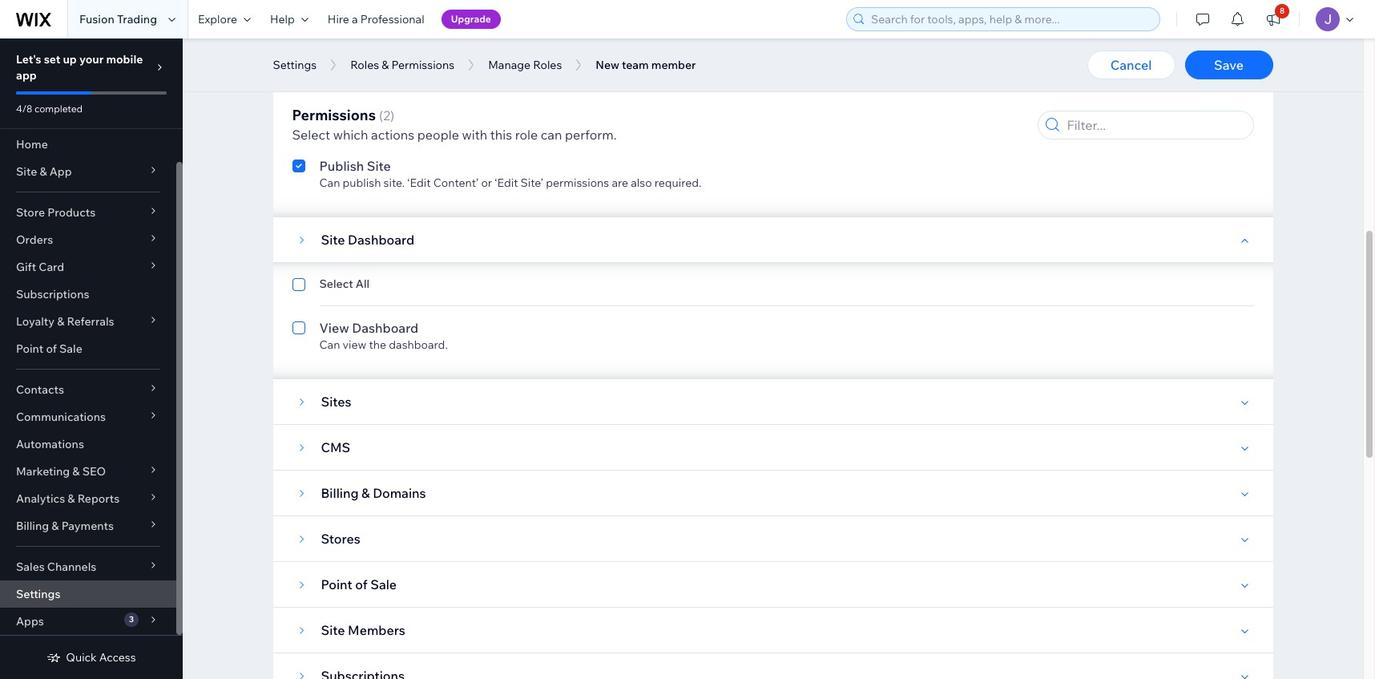 Task type: vqa. For each thing, say whether or not it's contained in the screenshot.
THE EQUIVALENT
yes



Task type: locate. For each thing, give the bounding box(es) containing it.
of up the site members
[[355, 577, 368, 593]]

0 vertical spatial point
[[16, 342, 44, 356]]

members
[[348, 622, 406, 638]]

roles down text,
[[351, 58, 379, 72]]

publish up publish
[[320, 158, 364, 174]]

permissions
[[392, 58, 455, 72], [292, 106, 376, 124]]

reports
[[78, 492, 120, 506]]

2 vertical spatial of
[[355, 577, 368, 593]]

sale down loyalty & referrals
[[59, 342, 82, 356]]

billing up stores
[[321, 485, 359, 501]]

1 vertical spatial app
[[493, 118, 513, 132]]

this permission is required because publish site is turned on.
[[339, 60, 658, 75]]

'edit right or
[[495, 176, 518, 190]]

1 vertical spatial settings
[[16, 587, 60, 601]]

permissions ( 2 ) select which actions people with this role can perform.
[[292, 106, 617, 143]]

edit inside "edit site can edit content, site design and app settings."
[[320, 100, 344, 116]]

perform.
[[565, 127, 617, 143]]

1 vertical spatial dashboard
[[352, 320, 419, 336]]

point of sale up the site members
[[321, 577, 397, 593]]

1 vertical spatial billing
[[16, 519, 49, 533]]

0 vertical spatial edit
[[320, 23, 344, 39]]

versions
[[563, 41, 606, 55]]

sale up members
[[371, 577, 397, 593]]

& right the loyalty
[[57, 314, 64, 329]]

1 horizontal spatial is
[[593, 60, 602, 75]]

of down loyalty & referrals
[[46, 342, 57, 356]]

0 horizontal spatial the
[[369, 338, 387, 352]]

select left all
[[320, 277, 353, 291]]

roles
[[351, 58, 379, 72], [533, 58, 562, 72]]

billing
[[321, 485, 359, 501], [16, 519, 49, 533]]

1 horizontal spatial billing
[[321, 485, 359, 501]]

dashboard for view
[[352, 320, 419, 336]]

the right view at left
[[369, 338, 387, 352]]

1 horizontal spatial settings
[[273, 58, 317, 72]]

this inside permissions ( 2 ) select which actions people with this role can perform.
[[491, 127, 512, 143]]

2 can from the top
[[320, 118, 340, 132]]

1 horizontal spatial this
[[678, 41, 697, 55]]

is left required
[[423, 60, 432, 75]]

point of sale down the loyalty
[[16, 342, 82, 356]]

billing for billing & domains
[[321, 485, 359, 501]]

1 edit from the top
[[343, 41, 363, 55]]

the right to
[[781, 41, 798, 55]]

can
[[541, 127, 562, 143]]

can inside view dashboard can view the dashboard.
[[320, 338, 340, 352]]

select
[[292, 127, 330, 143], [320, 277, 353, 291]]

point of sale link
[[0, 335, 176, 362]]

0 horizontal spatial sale
[[59, 342, 82, 356]]

site.
[[384, 176, 405, 190]]

dashboard.
[[389, 338, 448, 352]]

edit
[[343, 41, 363, 55], [343, 118, 363, 132]]

billing & payments button
[[0, 512, 176, 540]]

orders
[[16, 233, 53, 247]]

site inside popup button
[[16, 164, 37, 179]]

site up select all
[[321, 232, 345, 248]]

1 horizontal spatial 'edit
[[495, 176, 518, 190]]

0 vertical spatial sale
[[59, 342, 82, 356]]

0 horizontal spatial point of sale
[[16, 342, 82, 356]]

marketing & seo button
[[0, 458, 176, 485]]

edit up the this at the left top
[[343, 41, 363, 55]]

domains
[[373, 485, 426, 501]]

permission
[[363, 60, 421, 75]]

1 horizontal spatial app
[[493, 118, 513, 132]]

of up new
[[609, 41, 619, 55]]

site left permission.
[[824, 41, 845, 55]]

0 vertical spatial and
[[417, 41, 437, 55]]

site
[[824, 41, 845, 55], [570, 60, 590, 75], [347, 100, 371, 116], [367, 158, 391, 174], [16, 164, 37, 179], [321, 232, 345, 248], [321, 622, 345, 638]]

None checkbox
[[292, 156, 305, 190], [292, 277, 305, 296], [292, 156, 305, 190], [292, 277, 305, 296]]

automations link
[[0, 431, 176, 458]]

0 vertical spatial billing
[[321, 485, 359, 501]]

0 vertical spatial publish
[[528, 60, 567, 75]]

permissions
[[546, 176, 610, 190]]

is left equivalent
[[699, 41, 708, 55]]

0 vertical spatial dashboard
[[348, 232, 415, 248]]

4/8 completed
[[16, 103, 83, 115]]

stores
[[321, 531, 361, 547]]

content'
[[434, 176, 479, 190]]

site down home
[[16, 164, 37, 179]]

roles down older
[[533, 58, 562, 72]]

0 horizontal spatial app
[[16, 68, 37, 83]]

1 horizontal spatial roles
[[533, 58, 562, 72]]

& for referrals
[[57, 314, 64, 329]]

1 horizontal spatial point
[[321, 577, 353, 593]]

select left which
[[292, 127, 330, 143]]

1 'edit from the left
[[408, 176, 431, 190]]

1 vertical spatial publish
[[320, 158, 364, 174]]

1 vertical spatial sale
[[371, 577, 397, 593]]

1 vertical spatial point
[[321, 577, 353, 593]]

channels
[[47, 560, 96, 574]]

can inside "edit site can edit content, site design and app settings."
[[320, 118, 340, 132]]

billing down analytics on the bottom of page
[[16, 519, 49, 533]]

site up site.
[[367, 158, 391, 174]]

4 can from the top
[[320, 338, 340, 352]]

0 vertical spatial point of sale
[[16, 342, 82, 356]]

is down the versions
[[593, 60, 602, 75]]

content,
[[366, 118, 409, 132]]

& inside dropdown button
[[68, 492, 75, 506]]

0 horizontal spatial publish
[[320, 158, 364, 174]]

and right 'links'
[[417, 41, 437, 55]]

can up the this at the left top
[[320, 41, 340, 55]]

dashboard up view at left
[[352, 320, 419, 336]]

1 vertical spatial edit
[[801, 41, 822, 55]]

edit inside edit content can edit text, links and media sources. in older versions of the editor, this is equivalent to the edit site permission.
[[343, 41, 363, 55]]

the inside view dashboard can view the dashboard.
[[369, 338, 387, 352]]

point down the loyalty
[[16, 342, 44, 356]]

& inside button
[[382, 58, 389, 72]]

dashboard
[[348, 232, 415, 248], [352, 320, 419, 336]]

site inside "edit site can edit content, site design and app settings."
[[347, 100, 371, 116]]

settings
[[273, 58, 317, 72], [16, 587, 60, 601]]

Filter... field
[[1063, 111, 1249, 139]]

can inside publish site can publish site. 'edit content' or 'edit site' permissions are also required.
[[320, 176, 340, 190]]

publish inside publish site can publish site. 'edit content' or 'edit site' permissions are also required.
[[320, 158, 364, 174]]

2 vertical spatial edit
[[320, 100, 344, 116]]

edit for content
[[343, 41, 363, 55]]

0 horizontal spatial 'edit
[[408, 176, 431, 190]]

& down analytics & reports
[[52, 519, 59, 533]]

0 vertical spatial settings
[[273, 58, 317, 72]]

0 horizontal spatial settings
[[16, 587, 60, 601]]

edit for site
[[343, 118, 363, 132]]

0 vertical spatial this
[[678, 41, 697, 55]]

home link
[[0, 131, 176, 158]]

1 vertical spatial this
[[491, 127, 512, 143]]

view dashboard can view the dashboard.
[[320, 320, 448, 352]]

2 horizontal spatial the
[[781, 41, 798, 55]]

is
[[699, 41, 708, 55], [423, 60, 432, 75], [593, 60, 602, 75]]

view
[[320, 320, 349, 336]]

settings down help button
[[273, 58, 317, 72]]

0 horizontal spatial point
[[16, 342, 44, 356]]

can
[[320, 41, 340, 55], [320, 118, 340, 132], [320, 176, 340, 190], [320, 338, 340, 352]]

3 can from the top
[[320, 176, 340, 190]]

billing inside popup button
[[16, 519, 49, 533]]

edit
[[320, 23, 344, 39], [801, 41, 822, 55], [320, 100, 344, 116]]

can down the "view"
[[320, 338, 340, 352]]

1 horizontal spatial the
[[622, 41, 639, 55]]

gift
[[16, 260, 36, 274]]

communications
[[16, 410, 106, 424]]

let's
[[16, 52, 41, 67]]

contacts button
[[0, 376, 176, 403]]

edit for content
[[320, 23, 344, 39]]

& inside popup button
[[40, 164, 47, 179]]

0 horizontal spatial billing
[[16, 519, 49, 533]]

0 vertical spatial edit
[[343, 41, 363, 55]]

4/8
[[16, 103, 32, 115]]

and inside "edit site can edit content, site design and app settings."
[[471, 118, 491, 132]]

settings.
[[516, 118, 561, 132]]

can left publish
[[320, 176, 340, 190]]

edit left (
[[343, 118, 363, 132]]

and inside edit content can edit text, links and media sources. in older versions of the editor, this is equivalent to the edit site permission.
[[417, 41, 437, 55]]

edit up which
[[320, 100, 344, 116]]

1 horizontal spatial publish
[[528, 60, 567, 75]]

sale inside sidebar element
[[59, 342, 82, 356]]

settings for the settings button
[[273, 58, 317, 72]]

permissions up which
[[292, 106, 376, 124]]

publish site button
[[525, 60, 593, 75]]

point down stores
[[321, 577, 353, 593]]

store products
[[16, 205, 96, 220]]

app left the role
[[493, 118, 513, 132]]

and right design
[[471, 118, 491, 132]]

design
[[433, 118, 468, 132]]

1 horizontal spatial permissions
[[392, 58, 455, 72]]

edit site can edit content, site design and app settings.
[[320, 100, 561, 132]]

sidebar element
[[0, 38, 183, 679]]

0 vertical spatial permissions
[[392, 58, 455, 72]]

& left 'reports' at the bottom left
[[68, 492, 75, 506]]

can left (
[[320, 118, 340, 132]]

2 edit from the top
[[343, 118, 363, 132]]

& left 'domains'
[[362, 485, 370, 501]]

dashboard up all
[[348, 232, 415, 248]]

dashboard for site
[[348, 232, 415, 248]]

required
[[434, 60, 479, 75]]

new team member button
[[588, 53, 704, 77]]

is inside edit content can edit text, links and media sources. in older versions of the editor, this is equivalent to the edit site permission.
[[699, 41, 708, 55]]

roles & permissions button
[[342, 53, 463, 77]]

& left seo
[[72, 464, 80, 479]]

view
[[343, 338, 367, 352]]

permissions inside permissions ( 2 ) select which actions people with this role can perform.
[[292, 106, 376, 124]]

cms
[[321, 439, 351, 455]]

gift card
[[16, 260, 64, 274]]

access
[[99, 650, 136, 665]]

edit left a
[[320, 23, 344, 39]]

0 horizontal spatial roles
[[351, 58, 379, 72]]

1 vertical spatial edit
[[343, 118, 363, 132]]

the up team
[[622, 41, 639, 55]]

'edit right site.
[[408, 176, 431, 190]]

app down let's
[[16, 68, 37, 83]]

this left the role
[[491, 127, 512, 143]]

app
[[50, 164, 72, 179]]

links
[[391, 41, 415, 55]]

subscriptions link
[[0, 281, 176, 308]]

settings down sales
[[16, 587, 60, 601]]

turned
[[604, 60, 639, 75]]

0 vertical spatial select
[[292, 127, 330, 143]]

& for domains
[[362, 485, 370, 501]]

edit content can edit text, links and media sources. in older versions of the editor, this is equivalent to the edit site permission.
[[320, 23, 908, 55]]

point inside sidebar element
[[16, 342, 44, 356]]

& for seo
[[72, 464, 80, 479]]

of inside sidebar element
[[46, 342, 57, 356]]

card
[[39, 260, 64, 274]]

1 vertical spatial of
[[46, 342, 57, 356]]

publish down older
[[528, 60, 567, 75]]

settings inside button
[[273, 58, 317, 72]]

publish
[[528, 60, 567, 75], [320, 158, 364, 174]]

and
[[417, 41, 437, 55], [471, 118, 491, 132]]

because
[[481, 60, 525, 75]]

1 can from the top
[[320, 41, 340, 55]]

0 vertical spatial app
[[16, 68, 37, 83]]

& down text,
[[382, 58, 389, 72]]

1 vertical spatial point of sale
[[321, 577, 397, 593]]

help
[[270, 12, 295, 26]]

the
[[622, 41, 639, 55], [781, 41, 798, 55], [369, 338, 387, 352]]

& left app
[[40, 164, 47, 179]]

0 horizontal spatial and
[[417, 41, 437, 55]]

None checkbox
[[292, 22, 305, 75], [292, 99, 305, 132], [292, 318, 305, 352], [292, 22, 305, 75], [292, 99, 305, 132], [292, 318, 305, 352]]

2 'edit from the left
[[495, 176, 518, 190]]

edit inside "edit site can edit content, site design and app settings."
[[343, 118, 363, 132]]

permissions down 'links'
[[392, 58, 455, 72]]

0 horizontal spatial permissions
[[292, 106, 376, 124]]

2 horizontal spatial of
[[609, 41, 619, 55]]

0 horizontal spatial of
[[46, 342, 57, 356]]

edit right to
[[801, 41, 822, 55]]

older
[[533, 41, 560, 55]]

& inside dropdown button
[[57, 314, 64, 329]]

save
[[1215, 57, 1244, 73]]

dashboard inside view dashboard can view the dashboard.
[[352, 320, 419, 336]]

site left (
[[347, 100, 371, 116]]

8 button
[[1257, 0, 1292, 38]]

this up the member
[[678, 41, 697, 55]]

on.
[[642, 60, 658, 75]]

1 vertical spatial permissions
[[292, 106, 376, 124]]

with
[[462, 127, 488, 143]]

1 horizontal spatial and
[[471, 118, 491, 132]]

settings inside sidebar element
[[16, 587, 60, 601]]

1 vertical spatial and
[[471, 118, 491, 132]]

2 horizontal spatial is
[[699, 41, 708, 55]]

point of sale
[[16, 342, 82, 356], [321, 577, 397, 593]]

0 vertical spatial of
[[609, 41, 619, 55]]

sources.
[[474, 41, 518, 55]]

0 horizontal spatial this
[[491, 127, 512, 143]]

fusion trading
[[79, 12, 157, 26]]



Task type: describe. For each thing, give the bounding box(es) containing it.
products
[[47, 205, 96, 220]]

site members
[[321, 622, 406, 638]]

member
[[652, 58, 696, 72]]

all
[[356, 277, 370, 291]]

store
[[16, 205, 45, 220]]

your
[[79, 52, 104, 67]]

& for permissions
[[382, 58, 389, 72]]

of inside edit content can edit text, links and media sources. in older versions of the editor, this is equivalent to the edit site permission.
[[609, 41, 619, 55]]

save button
[[1186, 51, 1274, 79]]

which
[[333, 127, 368, 143]]

settings link
[[0, 581, 176, 608]]

2 roles from the left
[[533, 58, 562, 72]]

can for view dashboard
[[320, 338, 340, 352]]

home
[[16, 137, 48, 152]]

billing & domains
[[321, 485, 426, 501]]

analytics & reports button
[[0, 485, 176, 512]]

settings for settings link
[[16, 587, 60, 601]]

or
[[481, 176, 492, 190]]

roles & permissions
[[351, 58, 455, 72]]

site & app
[[16, 164, 72, 179]]

1 horizontal spatial point of sale
[[321, 577, 397, 593]]

loyalty & referrals
[[16, 314, 114, 329]]

2
[[383, 107, 390, 123]]

hire a professional link
[[318, 0, 434, 38]]

)
[[390, 107, 395, 123]]

to
[[768, 41, 779, 55]]

are
[[612, 176, 629, 190]]

sales channels button
[[0, 553, 176, 581]]

site dashboard
[[321, 232, 415, 248]]

loyalty
[[16, 314, 55, 329]]

text,
[[366, 41, 389, 55]]

mobile
[[106, 52, 143, 67]]

a
[[352, 12, 358, 26]]

communications button
[[0, 403, 176, 431]]

content
[[347, 23, 396, 39]]

quick access
[[66, 650, 136, 665]]

hire
[[328, 12, 350, 26]]

completed
[[34, 103, 83, 115]]

site inside edit content can edit text, links and media sources. in older versions of the editor, this is equivalent to the edit site permission.
[[824, 41, 845, 55]]

can for publish site
[[320, 176, 340, 190]]

site left members
[[321, 622, 345, 638]]

select all
[[320, 277, 370, 291]]

point of sale inside point of sale link
[[16, 342, 82, 356]]

quick access button
[[47, 650, 136, 665]]

editor,
[[642, 41, 675, 55]]

site'
[[521, 176, 544, 190]]

up
[[63, 52, 77, 67]]

& for app
[[40, 164, 47, 179]]

1 horizontal spatial of
[[355, 577, 368, 593]]

app inside "edit site can edit content, site design and app settings."
[[493, 118, 513, 132]]

also
[[631, 176, 652, 190]]

1 roles from the left
[[351, 58, 379, 72]]

fusion
[[79, 12, 115, 26]]

this inside edit content can edit text, links and media sources. in older versions of the editor, this is equivalent to the edit site permission.
[[678, 41, 697, 55]]

permissions inside button
[[392, 58, 455, 72]]

0 horizontal spatial is
[[423, 60, 432, 75]]

can for edit site
[[320, 118, 340, 132]]

equivalent
[[710, 41, 765, 55]]

1 horizontal spatial sale
[[371, 577, 397, 593]]

Search for tools, apps, help & more... field
[[867, 8, 1155, 30]]

payments
[[61, 519, 114, 533]]

manage roles button
[[480, 53, 570, 77]]

(
[[379, 107, 383, 123]]

publish site can publish site. 'edit content' or 'edit site' permissions are also required.
[[320, 158, 702, 190]]

sales
[[16, 560, 45, 574]]

loyalty & referrals button
[[0, 308, 176, 335]]

billing for billing & payments
[[16, 519, 49, 533]]

people
[[418, 127, 459, 143]]

marketing & seo
[[16, 464, 106, 479]]

site & app button
[[0, 158, 176, 185]]

media
[[439, 41, 472, 55]]

manage roles
[[488, 58, 562, 72]]

can inside edit content can edit text, links and media sources. in older versions of the editor, this is equivalent to the edit site permission.
[[320, 41, 340, 55]]

app inside let's set up your mobile app
[[16, 68, 37, 83]]

actions
[[371, 127, 415, 143]]

1 vertical spatial select
[[320, 277, 353, 291]]

site
[[412, 118, 430, 132]]

required.
[[655, 176, 702, 190]]

cancel
[[1111, 57, 1152, 73]]

sales channels
[[16, 560, 96, 574]]

new team member
[[596, 58, 696, 72]]

subscriptions
[[16, 287, 89, 301]]

hire a professional
[[328, 12, 425, 26]]

billing & payments
[[16, 519, 114, 533]]

automations
[[16, 437, 84, 451]]

team
[[622, 58, 649, 72]]

trading
[[117, 12, 157, 26]]

select inside permissions ( 2 ) select which actions people with this role can perform.
[[292, 127, 330, 143]]

sites
[[321, 394, 352, 410]]

edit for site
[[320, 100, 344, 116]]

site inside publish site can publish site. 'edit content' or 'edit site' permissions are also required.
[[367, 158, 391, 174]]

& for payments
[[52, 519, 59, 533]]

settings button
[[265, 53, 325, 77]]

gift card button
[[0, 253, 176, 281]]

marketing
[[16, 464, 70, 479]]

permission.
[[848, 41, 908, 55]]

contacts
[[16, 382, 64, 397]]

new
[[596, 58, 620, 72]]

upgrade button
[[442, 10, 501, 29]]

manage
[[488, 58, 531, 72]]

help button
[[261, 0, 318, 38]]

& for reports
[[68, 492, 75, 506]]

set
[[44, 52, 60, 67]]

site down the versions
[[570, 60, 590, 75]]

let's set up your mobile app
[[16, 52, 143, 83]]



